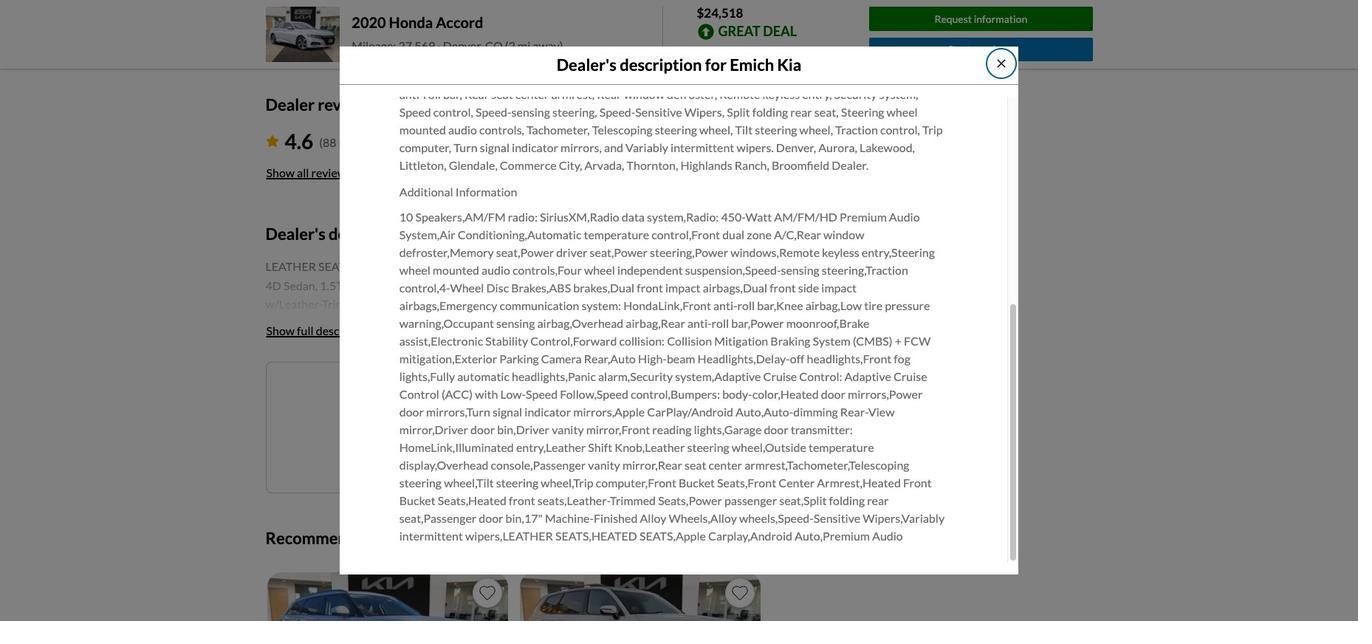 Task type: vqa. For each thing, say whether or not it's contained in the screenshot.
850
no



Task type: locate. For each thing, give the bounding box(es) containing it.
0 vertical spatial show
[[266, 165, 295, 179]]

roll up mitigation
[[712, 316, 729, 330]]

dealer's down all at left
[[266, 224, 326, 244]]

description left the for
[[620, 55, 702, 75]]

full
[[297, 324, 314, 338]]

steering down display,overhead
[[400, 476, 442, 490]]

vanity down shift
[[588, 458, 621, 472]]

alarm,security
[[598, 369, 673, 383]]

description right full
[[316, 324, 374, 338]]

1 vertical spatial me
[[521, 429, 537, 443]]

control,4-
[[400, 281, 450, 295]]

1 horizontal spatial seat,power
[[590, 245, 648, 259]]

front up bar,knee
[[770, 281, 796, 295]]

temperature
[[584, 227, 650, 241], [809, 440, 875, 454]]

reviews up 4.6 (88 reviews)
[[318, 95, 375, 115]]

description inside button
[[316, 324, 374, 338]]

shift
[[588, 440, 613, 454]]

1 horizontal spatial bucket
[[679, 476, 715, 490]]

start
[[949, 43, 971, 56]]

1 vertical spatial roll
[[712, 316, 729, 330]]

center
[[709, 458, 743, 472]]

control,forward
[[531, 334, 617, 348]]

mileage:
[[352, 39, 396, 53]]

0 horizontal spatial dealer's
[[266, 224, 326, 244]]

(2
[[505, 39, 516, 53]]

wheels,speed-
[[740, 511, 814, 525]]

1 vertical spatial this
[[416, 528, 443, 548]]

show inside "button"
[[266, 165, 295, 179]]

0 horizontal spatial roll
[[712, 316, 729, 330]]

seats,heated
[[438, 493, 507, 508]]

1 seat,power from the left
[[496, 245, 554, 259]]

dealer's
[[557, 55, 617, 75], [266, 224, 326, 244]]

(88
[[319, 135, 337, 149]]

seats,leather-
[[538, 493, 610, 508]]

0 horizontal spatial cruise
[[764, 369, 797, 383]]

mirror,front
[[586, 423, 650, 437]]

2 horizontal spatial steering
[[688, 440, 730, 454]]

dealer's for dealer's description for emich kia
[[557, 55, 617, 75]]

reviews
[[318, 95, 375, 115], [311, 165, 352, 179]]

collision
[[667, 334, 712, 348]]

lights,garage
[[694, 423, 762, 437]]

1 horizontal spatial front
[[637, 281, 663, 295]]

cruise
[[764, 369, 797, 383], [894, 369, 928, 383]]

description inside dialog
[[620, 55, 702, 75]]

cruise up color,heated
[[764, 369, 797, 383]]

mirror,rear
[[623, 458, 683, 472]]

0 horizontal spatial impact
[[666, 281, 701, 295]]

dealer's inside dealer's description for emich kia dialog
[[557, 55, 617, 75]]

1 horizontal spatial cruise
[[894, 369, 928, 383]]

show left full
[[266, 324, 295, 338]]

1 vertical spatial sensing
[[497, 316, 535, 330]]

mitigation,exterior
[[400, 352, 497, 366]]

dealer's for dealer's description
[[266, 224, 326, 244]]

0 vertical spatial anti-
[[714, 298, 738, 312]]

dealer up mileage:
[[351, 2, 386, 17]]

dual
[[723, 227, 745, 241]]

0 horizontal spatial seat,power
[[496, 245, 554, 259]]

this down seat,passenger
[[416, 528, 443, 548]]

1 vertical spatial vanity
[[588, 458, 621, 472]]

carplay/android
[[647, 405, 734, 419]]

1 horizontal spatial dealer
[[351, 2, 386, 17]]

high-
[[638, 352, 667, 366]]

dealer reviews
[[266, 95, 375, 115]]

seat,power down conditioning,automatic
[[496, 245, 554, 259]]

$24,518
[[697, 5, 744, 21]]

passenger
[[725, 493, 777, 508]]

0 vertical spatial sensing
[[781, 263, 820, 277]]

1 show from the top
[[266, 165, 295, 179]]

1 vertical spatial dealer's
[[266, 224, 326, 244]]

vanity
[[552, 423, 584, 437], [588, 458, 621, 472]]

steering
[[688, 440, 730, 454], [400, 476, 442, 490], [496, 476, 539, 490]]

0 vertical spatial vanity
[[552, 423, 584, 437]]

wheel,trip
[[541, 476, 594, 490]]

description down additional
[[329, 224, 411, 244]]

purchase
[[973, 43, 1015, 56]]

siriusxm,radio
[[540, 210, 620, 224]]

finished
[[594, 511, 638, 525]]

view
[[869, 405, 895, 419]]

control,front
[[652, 227, 721, 241]]

1 vertical spatial bucket
[[400, 493, 436, 508]]

0 horizontal spatial anti-
[[688, 316, 712, 330]]

1 vertical spatial temperature
[[809, 440, 875, 454]]

scroll left image
[[703, 534, 710, 547]]

dealer's description for emich kia dialog
[[340, 0, 1019, 575]]

control
[[400, 387, 440, 401]]

1 horizontal spatial vanity
[[588, 458, 621, 472]]

wheel up "control,4-"
[[400, 263, 431, 277]]

4.6
[[285, 128, 314, 154]]

front
[[904, 476, 932, 490]]

wheel
[[450, 281, 484, 295]]

sensing up stability
[[497, 316, 535, 330]]

wheel up brakes,dual
[[584, 263, 615, 277]]

seat,power up independent on the top of page
[[590, 245, 648, 259]]

audio down wipers,variably at the right bottom of the page
[[873, 529, 904, 543]]

0 horizontal spatial dealer
[[266, 95, 315, 115]]

reviews right all at left
[[311, 165, 352, 179]]

impact up the airbag,low
[[822, 281, 857, 295]]

dealer's down "away)"
[[557, 55, 617, 75]]

new
[[484, 388, 507, 402]]

1 vertical spatial show
[[266, 324, 295, 338]]

system:
[[582, 298, 622, 312]]

2020 honda accord mileage: 27,569 · denver, co (2 mi away)
[[352, 14, 563, 53]]

0 horizontal spatial bucket
[[400, 493, 436, 508]]

2 show from the top
[[266, 324, 295, 338]]

trimmed
[[610, 493, 656, 508]]

show for dealer
[[266, 165, 295, 179]]

reading
[[653, 423, 692, 437]]

indicator
[[525, 405, 571, 419]]

armrest,heated
[[818, 476, 901, 490]]

mitigation
[[715, 334, 769, 348]]

website
[[389, 2, 429, 17]]

temperature up armrest,tachometer,telescoping
[[809, 440, 875, 454]]

windows,remote
[[731, 245, 820, 259]]

0 horizontal spatial vanity
[[552, 423, 584, 437]]

1 horizontal spatial temperature
[[809, 440, 875, 454]]

1 vertical spatial dealer
[[266, 95, 315, 115]]

0 vertical spatial description
[[620, 55, 702, 75]]

0 horizontal spatial temperature
[[584, 227, 650, 241]]

conditioning,automatic
[[458, 227, 582, 241]]

1 vertical spatial anti-
[[688, 316, 712, 330]]

cruise down fog
[[894, 369, 928, 383]]

dealer up 4.6
[[266, 95, 315, 115]]

2 vertical spatial description
[[316, 324, 374, 338]]

1 vertical spatial reviews
[[311, 165, 352, 179]]

bucket down seat
[[679, 476, 715, 490]]

information
[[456, 185, 518, 199]]

1 horizontal spatial impact
[[822, 281, 857, 295]]

email
[[491, 429, 519, 443]]

me left of
[[453, 388, 469, 402]]

impact up 'hondalink,front'
[[666, 281, 701, 295]]

0 horizontal spatial me
[[453, 388, 469, 402]]

braking
[[771, 334, 811, 348]]

bucket up seat,passenger
[[400, 493, 436, 508]]

door up wipers,leather
[[479, 511, 504, 525]]

entry,steering
[[862, 245, 935, 259]]

1 horizontal spatial roll
[[738, 298, 755, 312]]

1 horizontal spatial wheel
[[584, 263, 615, 277]]

anti- down airbags,dual
[[714, 298, 738, 312]]

request
[[935, 12, 972, 25]]

2 wheel from the left
[[584, 263, 615, 277]]

temperature down data
[[584, 227, 650, 241]]

show
[[266, 165, 295, 179], [266, 324, 295, 338]]

folding
[[830, 493, 865, 508]]

vanity up entry,leather
[[552, 423, 584, 437]]

center
[[779, 476, 815, 490]]

audio up entry,steering
[[890, 210, 920, 224]]

anti- up collision
[[688, 316, 712, 330]]

0 vertical spatial roll
[[738, 298, 755, 312]]

data
[[622, 210, 645, 224]]

seat,passenger
[[400, 511, 477, 525]]

front up 'bin,17"'
[[509, 493, 535, 508]]

1 cruise from the left
[[764, 369, 797, 383]]

me right email
[[521, 429, 537, 443]]

0 horizontal spatial wheel
[[400, 263, 431, 277]]

front down independent on the top of page
[[637, 281, 663, 295]]

am/fm/hd
[[775, 210, 838, 224]]

wheel,tilt
[[444, 476, 494, 490]]

control,bumpers:
[[631, 387, 720, 401]]

0 vertical spatial this
[[570, 388, 589, 402]]

0 vertical spatial dealer
[[351, 2, 386, 17]]

1 vertical spatial description
[[329, 224, 411, 244]]

from
[[378, 528, 413, 548]]

me inside button
[[521, 429, 537, 443]]

speakers,am/fm
[[416, 210, 506, 224]]

show left all at left
[[266, 165, 295, 179]]

dealer
[[351, 2, 386, 17], [266, 95, 315, 115]]

roll
[[738, 298, 755, 312], [712, 316, 729, 330]]

0 vertical spatial me
[[453, 388, 469, 402]]

steering up seat
[[688, 440, 730, 454]]

brakes,dual
[[574, 281, 635, 295]]

rear-
[[841, 405, 869, 419]]

sensing up side
[[781, 263, 820, 277]]

this right like
[[570, 388, 589, 402]]

star image
[[266, 135, 279, 147]]

2 horizontal spatial front
[[770, 281, 796, 295]]

1 horizontal spatial anti-
[[714, 298, 738, 312]]

show inside button
[[266, 324, 295, 338]]

body-
[[723, 387, 753, 401]]

pressure
[[885, 298, 931, 312]]

bucket
[[679, 476, 715, 490], [400, 493, 436, 508]]

0 horizontal spatial sensing
[[497, 316, 535, 330]]

steering down the console,passenger
[[496, 476, 539, 490]]

roll down airbags,dual
[[738, 298, 755, 312]]

0 vertical spatial reviews
[[318, 95, 375, 115]]

1 horizontal spatial dealer's
[[557, 55, 617, 75]]

show all reviews
[[266, 165, 352, 179]]

anti-
[[714, 298, 738, 312], [688, 316, 712, 330]]

1 horizontal spatial me
[[521, 429, 537, 443]]

parking
[[500, 352, 539, 366]]

0 vertical spatial dealer's
[[557, 55, 617, 75]]



Task type: describe. For each thing, give the bounding box(es) containing it.
display,overhead
[[400, 458, 489, 472]]

scroll right image
[[747, 534, 753, 547]]

additional information
[[400, 185, 518, 199]]

color,heated
[[753, 387, 819, 401]]

seats,power
[[658, 493, 723, 508]]

0 horizontal spatial steering
[[400, 476, 442, 490]]

show for dealer's
[[266, 324, 295, 338]]

keyless
[[823, 245, 860, 259]]

lights,fully
[[400, 369, 455, 383]]

hondalink,front
[[624, 298, 712, 312]]

machine-
[[545, 511, 594, 525]]

away)
[[533, 39, 563, 53]]

brakes,abs
[[511, 281, 571, 295]]

me for notify
[[453, 388, 469, 402]]

seats,heated
[[556, 529, 638, 543]]

2020
[[352, 14, 386, 31]]

all
[[297, 165, 309, 179]]

control:
[[800, 369, 843, 383]]

knob,leather
[[615, 440, 685, 454]]

reviews inside show all reviews "button"
[[311, 165, 352, 179]]

2 cruise from the left
[[894, 369, 928, 383]]

show full description button
[[266, 315, 375, 347]]

bin,driver
[[498, 423, 550, 437]]

denver,
[[443, 39, 483, 53]]

0 vertical spatial temperature
[[584, 227, 650, 241]]

request information
[[935, 12, 1028, 25]]

door down mirrors,turn
[[471, 423, 495, 437]]

wipers,leather
[[466, 529, 553, 543]]

co
[[486, 39, 503, 53]]

system,radio:
[[647, 210, 719, 224]]

controls,four
[[513, 263, 582, 277]]

speed
[[526, 387, 558, 401]]

$2,776
[[697, 45, 734, 59]]

1 impact from the left
[[666, 281, 701, 295]]

of
[[471, 388, 482, 402]]

computer,front
[[596, 476, 677, 490]]

2 impact from the left
[[822, 281, 857, 295]]

door up wheel,outside
[[764, 423, 789, 437]]

seat,split
[[780, 493, 827, 508]]

side
[[799, 281, 820, 295]]

homelink,illuminated
[[400, 440, 514, 454]]

auto,auto-
[[736, 405, 794, 419]]

0 vertical spatial bucket
[[679, 476, 715, 490]]

start purchase
[[949, 43, 1015, 56]]

window
[[824, 227, 865, 241]]

dealer for dealer reviews
[[266, 95, 315, 115]]

0 horizontal spatial this
[[416, 528, 443, 548]]

airbag,rear
[[626, 316, 686, 330]]

adaptive
[[845, 369, 892, 383]]

communication
[[500, 298, 580, 312]]

transmitter:
[[791, 423, 853, 437]]

1 horizontal spatial this
[[570, 388, 589, 402]]

description for dealer's description for emich kia
[[620, 55, 702, 75]]

dealer for dealer website
[[351, 2, 386, 17]]

steering,power
[[650, 245, 729, 259]]

email me button
[[390, 422, 638, 452]]

audio
[[482, 263, 511, 277]]

·
[[438, 39, 441, 53]]

fog
[[894, 352, 911, 366]]

carplay,android
[[709, 529, 793, 543]]

1 horizontal spatial steering
[[496, 476, 539, 490]]

warning,occupant
[[400, 316, 494, 330]]

information
[[974, 12, 1028, 25]]

1 wheel from the left
[[400, 263, 431, 277]]

great deal
[[719, 23, 797, 39]]

disc
[[487, 281, 509, 295]]

0 horizontal spatial front
[[509, 493, 535, 508]]

27,569
[[399, 39, 435, 53]]

mirrors,power
[[848, 387, 923, 401]]

mirrors,turn
[[426, 405, 491, 419]]

entry,leather
[[516, 440, 586, 454]]

notify
[[416, 388, 450, 402]]

close modal dealer's description for emich kia image
[[996, 58, 1008, 70]]

headlights,front
[[807, 352, 892, 366]]

2 seat,power from the left
[[590, 245, 648, 259]]

dealer's description for emich kia
[[557, 55, 802, 75]]

10 speakers,am/fm radio: siriusxm,radio data system,radio: 450-watt am/fm/hd premium audio system,air conditioning,automatic temperature control,front dual zone a/c,rear window defroster,memory seat,power driver seat,power steering,power windows,remote keyless entry,steering wheel mounted audio controls,four wheel independent suspension,speed-sensing steering,traction control,4-wheel disc brakes,abs brakes,dual front impact airbags,dual front side impact airbags,emergency communication system: hondalink,front anti-roll bar,knee airbag,low tire pressure warning,occupant sensing airbag,overhead airbag,rear anti-roll bar,power moonroof,brake assist,electronic stability control,forward collision: collision mitigation braking system (cmbs) + fcw mitigation,exterior parking camera rear,auto high-beam headlights,delay-off headlights,front fog lights,fully automatic headlights,panic alarm,security system,adaptive cruise control: adaptive cruise control (acc) with low-speed follow,speed control,bumpers: body-color,heated door mirrors,power door mirrors,turn signal indicator mirrors,apple carplay/android auto,auto-dimming rear-view mirror,driver door bin,driver vanity mirror,front reading lights,garage door transmitter: homelink,illuminated entry,leather shift knob,leather steering wheel,outside temperature display,overhead console,passenger vanity mirror,rear seat center armrest,tachometer,telescoping steering wheel,tilt steering wheel,trip computer,front bucket seats,front center armrest,heated front bucket seats,heated front seats,leather-trimmed seats,power passenger seat,split folding rear seat,passenger door bin,17" machine-finished alloy wheels,alloy wheels,speed-sensitive wipers,variably intermittent wipers,leather seats,heated seats,apple carplay,android auto,premium audio
[[400, 210, 945, 543]]

fcw
[[904, 334, 931, 348]]

wheels,alloy
[[669, 511, 737, 525]]

dimming
[[794, 405, 839, 419]]

reviews)
[[339, 135, 383, 149]]

kia
[[778, 55, 802, 75]]

collision:
[[620, 334, 665, 348]]

door down control at the left bottom of the page
[[400, 405, 424, 419]]

assist,electronic
[[400, 334, 483, 348]]

headlights,panic
[[512, 369, 596, 383]]

accord
[[436, 14, 484, 31]]

1 vertical spatial audio
[[873, 529, 904, 543]]

bar,power
[[732, 316, 784, 330]]

mounted
[[433, 263, 480, 277]]

2020 honda accord image
[[266, 6, 340, 62]]

watt
[[746, 210, 772, 224]]

dealer website
[[351, 2, 429, 17]]

for
[[705, 55, 727, 75]]

description for dealer's description
[[329, 224, 411, 244]]

seats,apple
[[640, 529, 706, 543]]

450-
[[722, 210, 746, 224]]

0 vertical spatial audio
[[890, 210, 920, 224]]

1 horizontal spatial sensing
[[781, 263, 820, 277]]

below
[[736, 45, 769, 59]]

me for email
[[521, 429, 537, 443]]

sensitive
[[814, 511, 861, 525]]

door down the control: on the right bottom
[[822, 387, 846, 401]]

recommended from this dealer
[[266, 528, 492, 548]]

system,air
[[400, 227, 456, 241]]



